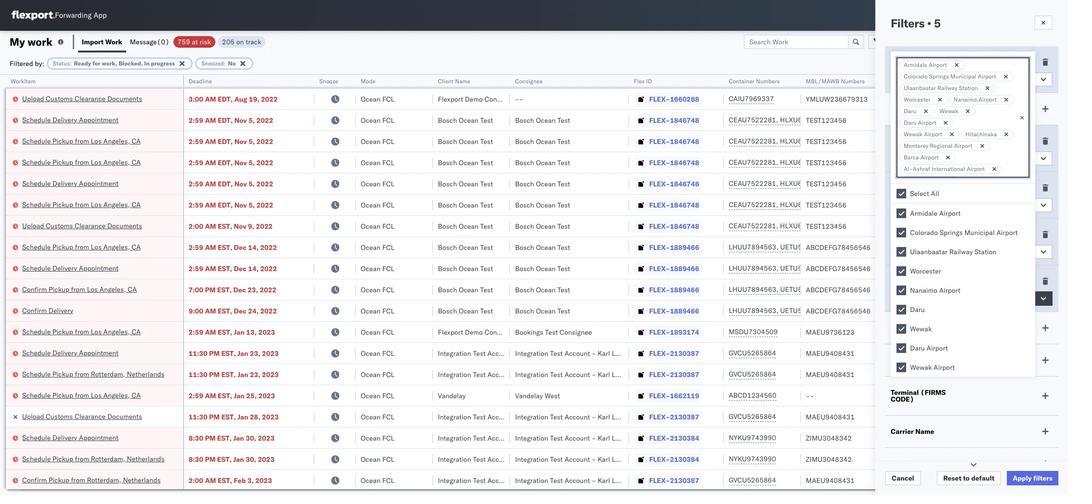 Task type: locate. For each thing, give the bounding box(es) containing it.
cancel button
[[886, 471, 922, 486]]

8:30 up 2:00 am est, feb 3, 2023
[[189, 455, 203, 464]]

1 vertical spatial 5
[[902, 201, 906, 210]]

13 schedule from the top
[[22, 455, 51, 464]]

0 vertical spatial demo
[[465, 95, 483, 103]]

0 vertical spatial upload customs clearance documents link
[[22, 94, 142, 103]]

est, up the 11:30 pm est, jan 28, 2023
[[218, 392, 232, 400]]

1 11:30 pm est, jan 23, 2023 from the top
[[189, 349, 279, 358]]

documents
[[107, 94, 142, 103], [107, 222, 142, 230], [107, 412, 142, 421]]

2 vertical spatial upload
[[22, 412, 44, 421]]

1 vertical spatial upload customs clearance documents button
[[22, 221, 142, 232]]

vandelay for vandelay
[[438, 392, 466, 400]]

ceau7522281,
[[729, 116, 779, 124], [729, 137, 779, 146], [729, 158, 779, 167], [729, 179, 779, 188], [729, 201, 779, 209], [729, 222, 779, 230]]

confirm pickup from los angeles, ca link
[[22, 285, 137, 294]]

wewak airport up monterey
[[904, 131, 943, 138]]

monterey regional airport
[[904, 142, 973, 149]]

schedule delivery appointment link for 2:59 am est, dec 14, 2022
[[22, 263, 119, 273]]

3 hlxu8034992 from the top
[[832, 158, 879, 167]]

status for status : ready for work, blocked, in progress
[[53, 60, 70, 67]]

armidale up 3
[[904, 61, 928, 68]]

jan down 13,
[[238, 349, 248, 358]]

snoozed
[[202, 60, 224, 67], [891, 137, 919, 146]]

departure
[[891, 277, 924, 286]]

5 flex- from the top
[[650, 180, 670, 188]]

5 right •
[[934, 16, 941, 30]]

2 vertical spatial customs
[[46, 412, 73, 421]]

at
[[891, 105, 899, 113]]

ulaanbaatar right 49
[[911, 248, 948, 256]]

0 vertical spatial 8:30
[[189, 434, 203, 443]]

colorado springs municipal airport up 49 button
[[911, 229, 1018, 237]]

numbers up caiu7969337
[[757, 78, 780, 85]]

4 schedule delivery appointment button from the top
[[22, 348, 119, 359]]

23, up 25, at the bottom left
[[250, 370, 260, 379]]

1 vertical spatial flexport
[[438, 328, 463, 337]]

1 vertical spatial 14,
[[248, 264, 259, 273]]

6 hlxu6269489, from the top
[[780, 222, 830, 230]]

2 lhuu7894563, from the top
[[729, 264, 779, 273]]

11:30 pm est, jan 28, 2023
[[189, 413, 279, 422]]

0 vertical spatial 11:30
[[189, 349, 208, 358]]

daru airport down 'at risk'
[[904, 119, 937, 126]]

client name
[[438, 78, 471, 85], [891, 230, 931, 239]]

upload for 1st upload customs clearance documents button from the bottom of the page
[[22, 222, 44, 230]]

batch action button
[[999, 34, 1062, 49]]

appointment
[[79, 115, 119, 124], [79, 179, 119, 188], [79, 264, 119, 273], [79, 349, 119, 357], [79, 434, 119, 442]]

consignee name
[[891, 460, 946, 469]]

10 schedule from the top
[[22, 370, 51, 379]]

flex-1889466 button
[[634, 241, 702, 254], [634, 241, 702, 254], [634, 262, 702, 276], [634, 262, 702, 276], [634, 283, 702, 297], [634, 283, 702, 297], [634, 304, 702, 318], [634, 304, 702, 318]]

1 resize handle column header from the left
[[171, 75, 183, 496]]

1 vertical spatial flex-2130384
[[650, 455, 700, 464]]

8:30 pm est, jan 30, 2023 up 2:00 am est, feb 3, 2023
[[189, 455, 275, 464]]

5 hlxu6269489, from the top
[[780, 201, 830, 209]]

4 fcl from the top
[[383, 158, 395, 167]]

hlxu8034992
[[832, 116, 879, 124], [832, 137, 879, 146], [832, 158, 879, 167], [832, 179, 879, 188], [832, 201, 879, 209], [832, 222, 879, 230]]

2 vertical spatial clearance
[[75, 412, 106, 421]]

0 vertical spatial risk
[[200, 37, 211, 46]]

5,
[[249, 116, 255, 125], [249, 137, 255, 146], [249, 158, 255, 167], [249, 180, 255, 188], [249, 201, 255, 209]]

springs up 49 button
[[940, 229, 963, 237]]

1 vertical spatial 2:00
[[189, 477, 203, 485]]

0 vertical spatial snoozed
[[202, 60, 224, 67]]

1 schedule pickup from los angeles, ca button from the top
[[22, 136, 141, 147]]

13 flex- from the top
[[650, 349, 670, 358]]

1 horizontal spatial nanaimo
[[954, 96, 978, 103]]

4 flex-1889466 from the top
[[650, 307, 700, 316]]

3 2:59 from the top
[[189, 158, 203, 167]]

7 flex- from the top
[[650, 222, 670, 231]]

ceau7522281, hlxu6269489, hlxu8034992
[[729, 116, 879, 124], [729, 137, 879, 146], [729, 158, 879, 167], [729, 179, 879, 188], [729, 201, 879, 209], [729, 222, 879, 230]]

3 schedule pickup from los angeles, ca button from the top
[[22, 200, 141, 210]]

schedule pickup from rotterdam, netherlands for second "schedule pickup from rotterdam, netherlands" link from the bottom of the page
[[22, 370, 165, 379]]

1 vertical spatial worcester
[[911, 267, 942, 276]]

2 nyku9743990 from the top
[[729, 455, 777, 464]]

bosch ocean test
[[438, 116, 493, 125], [515, 116, 571, 125], [438, 137, 493, 146], [515, 137, 571, 146], [438, 158, 493, 167], [515, 158, 571, 167], [438, 180, 493, 188], [515, 180, 571, 188], [438, 201, 493, 209], [515, 201, 571, 209], [438, 222, 493, 231], [515, 222, 571, 231], [438, 243, 493, 252], [515, 243, 571, 252], [438, 264, 493, 273], [515, 264, 571, 273], [438, 286, 493, 294], [515, 286, 571, 294], [438, 307, 493, 316], [515, 307, 571, 316]]

colorado down select all
[[911, 229, 938, 237]]

est,
[[218, 222, 232, 231], [218, 243, 232, 252], [218, 264, 232, 273], [217, 286, 232, 294], [218, 307, 232, 316], [218, 328, 232, 337], [221, 349, 236, 358], [221, 370, 236, 379], [218, 392, 232, 400], [221, 413, 236, 422], [217, 434, 232, 443], [217, 455, 232, 464], [218, 477, 232, 485]]

2 vertical spatial port
[[909, 356, 923, 365]]

2130384 for schedule pickup from rotterdam, netherlands
[[670, 455, 700, 464]]

4 am from the top
[[205, 158, 216, 167]]

0 horizontal spatial snoozed
[[202, 60, 224, 67]]

1 vertical spatial schedule pickup from rotterdam, netherlands button
[[22, 454, 165, 465]]

flex-1893174 button
[[634, 326, 702, 339], [634, 326, 702, 339]]

edt,
[[218, 95, 233, 103], [218, 116, 233, 125], [218, 137, 233, 146], [218, 158, 233, 167], [218, 180, 233, 188], [218, 201, 233, 209]]

client name button
[[433, 76, 501, 85]]

bookings
[[515, 328, 544, 337]]

work,
[[102, 60, 117, 67]]

3 ceau7522281, from the top
[[729, 158, 779, 167]]

port for arrival port
[[915, 324, 929, 333]]

0 vertical spatial 2130384
[[670, 434, 700, 443]]

test
[[481, 116, 493, 125], [558, 116, 571, 125], [481, 137, 493, 146], [558, 137, 571, 146], [481, 158, 493, 167], [558, 158, 571, 167], [481, 180, 493, 188], [558, 180, 571, 188], [481, 201, 493, 209], [558, 201, 571, 209], [481, 222, 493, 231], [558, 222, 571, 231], [481, 243, 493, 252], [558, 243, 571, 252], [481, 264, 493, 273], [558, 264, 571, 273], [481, 286, 493, 294], [558, 286, 571, 294], [481, 307, 493, 316], [558, 307, 571, 316], [545, 328, 558, 337], [473, 349, 486, 358], [550, 349, 563, 358], [473, 370, 486, 379], [550, 370, 563, 379], [1007, 392, 1020, 400], [473, 413, 486, 422], [550, 413, 563, 422], [473, 434, 486, 443], [550, 434, 563, 443], [473, 455, 486, 464], [550, 455, 563, 464], [473, 477, 486, 485], [550, 477, 563, 485]]

0 vertical spatial schedule pickup from rotterdam, netherlands button
[[22, 370, 165, 380]]

0 vertical spatial 8:30 pm est, jan 30, 2023
[[189, 434, 275, 443]]

1 horizontal spatial :
[[224, 60, 226, 67]]

schedule for first schedule pickup from rotterdam, netherlands button from the top of the page
[[22, 370, 51, 379]]

0 vertical spatial wewak airport
[[904, 131, 943, 138]]

ulaanbaatar down 3
[[904, 84, 937, 92]]

11:30 for schedule pickup from rotterdam, netherlands
[[189, 370, 208, 379]]

0 vertical spatial schedule pickup from rotterdam, netherlands
[[22, 370, 165, 379]]

8 ocean fcl from the top
[[361, 243, 395, 252]]

mode button
[[356, 76, 424, 85]]

nanaimo down departure port
[[911, 286, 938, 295]]

no inside 'button'
[[902, 154, 911, 163]]

nov for schedule pickup from los angeles, ca link corresponding to 5th schedule pickup from los angeles, ca button from the bottom
[[234, 158, 247, 167]]

0 vertical spatial flex-2130384
[[650, 434, 700, 443]]

30, up 3,
[[246, 455, 256, 464]]

1 horizontal spatial numbers
[[841, 78, 865, 85]]

mbl/mawb numbers
[[806, 78, 865, 85]]

3 flex-1846748 from the top
[[650, 158, 700, 167]]

0 vertical spatial client name
[[438, 78, 471, 85]]

nanaimo down operator
[[954, 96, 978, 103]]

flex-2130384 for schedule pickup from rotterdam, netherlands
[[650, 455, 700, 464]]

1 fcl from the top
[[383, 95, 395, 103]]

2 14, from the top
[[248, 264, 259, 273]]

flex id button
[[629, 76, 715, 85]]

5 fcl from the top
[[383, 180, 395, 188]]

8:30 pm est, jan 30, 2023 for schedule delivery appointment
[[189, 434, 275, 443]]

ulaanbaatar inside list box
[[911, 248, 948, 256]]

1 vertical spatial wewak airport
[[911, 363, 956, 372]]

5 inside button
[[902, 201, 906, 210]]

port right departure
[[926, 277, 940, 286]]

0 vertical spatial zimu3048342
[[806, 434, 852, 443]]

clearance for 1st upload customs clearance documents button from the bottom of the page
[[75, 222, 106, 230]]

arrival
[[891, 324, 913, 333]]

6 fcl from the top
[[383, 201, 395, 209]]

1 vertical spatial client name
[[891, 230, 931, 239]]

est, up 2:59 am est, jan 25, 2023
[[221, 370, 236, 379]]

daru down 'at risk'
[[904, 119, 917, 126]]

19,
[[249, 95, 259, 103]]

None checkbox
[[897, 189, 907, 199], [897, 209, 907, 218], [897, 247, 907, 257], [897, 286, 907, 296], [897, 363, 907, 373], [897, 189, 907, 199], [897, 209, 907, 218], [897, 247, 907, 257], [897, 286, 907, 296], [897, 363, 907, 373]]

1 upload customs clearance documents button from the top
[[22, 94, 142, 104]]

1 horizontal spatial client name
[[891, 230, 931, 239]]

3 gvcu5265864 from the top
[[729, 413, 777, 421]]

2023 right 13,
[[259, 328, 275, 337]]

0 horizontal spatial nanaimo
[[911, 286, 938, 295]]

4 hlxu8034992 from the top
[[832, 179, 879, 188]]

flexport demo consignee for bookings test consignee
[[438, 328, 517, 337]]

2 2130387 from the top
[[670, 370, 700, 379]]

2023 down 28,
[[258, 434, 275, 443]]

2:00
[[189, 222, 203, 231], [189, 477, 203, 485]]

resize handle column header for container numbers
[[790, 75, 802, 496]]

6 hlxu8034992 from the top
[[832, 222, 879, 230]]

to
[[964, 474, 970, 483]]

est, down 9:00 am est, dec 24, 2022
[[218, 328, 232, 337]]

1 vertical spatial upload
[[22, 222, 44, 230]]

2 2:00 from the top
[[189, 477, 203, 485]]

1 vertical spatial flexport demo consignee
[[438, 328, 517, 337]]

client name inside button
[[438, 78, 471, 85]]

1 vertical spatial 8:30
[[189, 455, 203, 464]]

forwarding app
[[55, 11, 107, 20]]

resize handle column header for mode
[[422, 75, 433, 496]]

1 horizontal spatial 5
[[934, 16, 941, 30]]

appointment for 11:30 pm est, jan 23, 2023
[[79, 349, 119, 357]]

rotterdam, inside button
[[87, 476, 121, 485]]

1 vertical spatial 2130384
[[670, 455, 700, 464]]

worcester up 'at risk'
[[904, 96, 931, 103]]

5 ceau7522281, from the top
[[729, 201, 779, 209]]

ashraf
[[913, 165, 931, 173]]

0 vertical spatial nanaimo
[[954, 96, 978, 103]]

schedule delivery appointment button
[[22, 115, 119, 126], [22, 179, 119, 189], [22, 263, 119, 274], [22, 348, 119, 359], [22, 433, 119, 444]]

resize handle column header for client name
[[499, 75, 511, 496]]

upload for 1st upload customs clearance documents button from the top of the page
[[22, 94, 44, 103]]

upload customs clearance documents for 1st upload customs clearance documents button from the bottom of the page
[[22, 222, 142, 230]]

6 schedule pickup from los angeles, ca link from the top
[[22, 391, 141, 400]]

1 vertical spatial documents
[[107, 222, 142, 230]]

8:30 pm est, jan 30, 2023 for schedule pickup from rotterdam, netherlands
[[189, 455, 275, 464]]

11:30 down 2:59 am est, jan 25, 2023
[[189, 413, 208, 422]]

3 5, from the top
[[249, 158, 255, 167]]

11:30 pm est, jan 23, 2023 for schedule pickup from rotterdam, netherlands
[[189, 370, 279, 379]]

wewak airport up (firms
[[911, 363, 956, 372]]

airport
[[929, 61, 948, 68], [978, 73, 997, 80], [979, 96, 997, 103], [919, 119, 937, 126], [925, 131, 943, 138], [955, 142, 973, 149], [921, 154, 939, 161], [967, 165, 986, 173], [940, 209, 961, 218], [997, 229, 1018, 237], [940, 286, 961, 295], [927, 344, 949, 353], [934, 363, 956, 372]]

maeu9408431
[[806, 349, 855, 358], [806, 370, 855, 379], [806, 413, 855, 422], [806, 477, 855, 485]]

schedule delivery appointment
[[22, 115, 119, 124], [22, 179, 119, 188], [22, 264, 119, 273], [22, 349, 119, 357], [22, 434, 119, 442]]

5 schedule from the top
[[22, 200, 51, 209]]

customs for 1st upload customs clearance documents button from the top of the page
[[46, 94, 73, 103]]

3 upload customs clearance documents link from the top
[[22, 412, 142, 422]]

7 am from the top
[[205, 222, 216, 231]]

1 vertical spatial demo
[[465, 328, 483, 337]]

0 horizontal spatial 5
[[902, 201, 906, 210]]

snoozed up deadline
[[202, 60, 224, 67]]

work
[[105, 37, 122, 46]]

customs
[[46, 94, 73, 103], [46, 222, 73, 230], [46, 412, 73, 421]]

daru airport inside list box
[[911, 344, 949, 353]]

daru up arrival port
[[911, 306, 925, 314]]

pickup inside button
[[49, 476, 69, 485]]

5 down al-
[[902, 201, 906, 210]]

confirm inside button
[[22, 476, 47, 485]]

integration test account - karl lagerfeld
[[438, 349, 564, 358], [515, 349, 641, 358], [438, 370, 564, 379], [515, 370, 641, 379], [438, 413, 564, 422], [515, 413, 641, 422], [438, 434, 564, 443], [515, 434, 641, 443], [438, 455, 564, 464], [515, 455, 641, 464], [438, 477, 564, 485], [515, 477, 641, 485]]

1 hlxu6269489, from the top
[[780, 116, 830, 124]]

at
[[192, 37, 198, 46]]

5 schedule delivery appointment link from the top
[[22, 433, 119, 443]]

schedule delivery appointment link for 2:59 am edt, nov 5, 2022
[[22, 115, 119, 125]]

7 resize handle column header from the left
[[713, 75, 724, 496]]

2:00 am est, nov 9, 2022
[[189, 222, 273, 231]]

23, up 24,
[[248, 286, 258, 294]]

schedule pickup from rotterdam, netherlands button
[[22, 370, 165, 380], [22, 454, 165, 465]]

0 horizontal spatial client
[[438, 78, 454, 85]]

schedule delivery appointment for 11:30 pm est, jan 23, 2023
[[22, 349, 119, 357]]

0 vertical spatial flexport demo consignee
[[438, 95, 517, 103]]

station
[[960, 84, 979, 92], [975, 248, 997, 256]]

1 vertical spatial colorado springs municipal airport
[[911, 229, 1018, 237]]

1 vertical spatial customs
[[46, 222, 73, 230]]

3 abcdefg78456546 from the top
[[806, 286, 871, 294]]

no up al-
[[902, 154, 911, 163]]

30,
[[246, 434, 256, 443], [246, 455, 256, 464]]

1 vertical spatial 11:30 pm est, jan 23, 2023
[[189, 370, 279, 379]]

hlxu8034992 for third schedule pickup from los angeles, ca button from the top of the page
[[832, 201, 879, 209]]

11:30 pm est, jan 23, 2023 down 2:59 am est, jan 13, 2023
[[189, 349, 279, 358]]

1 vertical spatial armidale airport
[[911, 209, 961, 218]]

resize handle column header for flex id
[[713, 75, 724, 496]]

lhuu7894563,
[[729, 243, 779, 252], [729, 264, 779, 273], [729, 285, 779, 294], [729, 307, 779, 315]]

2023 right 25, at the bottom left
[[259, 392, 275, 400]]

4 test123456 from the top
[[806, 180, 847, 188]]

1 zimu3048342 from the top
[[806, 434, 852, 443]]

9 fcl from the top
[[383, 264, 395, 273]]

schedule pickup from los angeles, ca button
[[22, 136, 141, 147], [22, 157, 141, 168], [22, 200, 141, 210], [22, 242, 141, 253], [22, 327, 141, 338], [22, 391, 141, 401]]

1 vertical spatial snoozed
[[891, 137, 919, 146]]

springs left operator
[[930, 73, 950, 80]]

1 clearance from the top
[[75, 94, 106, 103]]

14 fcl from the top
[[383, 370, 395, 379]]

appointment for 2:59 am edt, nov 5, 2022
[[79, 115, 119, 124]]

from inside button
[[71, 476, 85, 485]]

8:30 down the 11:30 pm est, jan 28, 2023
[[189, 434, 203, 443]]

5 am from the top
[[205, 180, 216, 188]]

11:30 for schedule delivery appointment
[[189, 349, 208, 358]]

nanaimo airport down departure port
[[911, 286, 961, 295]]

1 vertical spatial upload customs clearance documents
[[22, 222, 142, 230]]

pm
[[205, 286, 216, 294], [209, 349, 220, 358], [209, 370, 220, 379], [209, 413, 220, 422], [205, 434, 216, 443], [205, 455, 216, 464]]

2 flex-2130384 from the top
[[650, 455, 700, 464]]

armidale airport down file exception on the right top of page
[[904, 61, 948, 68]]

upload customs clearance documents button
[[22, 94, 142, 104], [22, 221, 142, 232]]

2 clearance from the top
[[75, 222, 106, 230]]

2 schedule delivery appointment from the top
[[22, 179, 119, 188]]

confirm delivery link
[[22, 306, 73, 316]]

consignee inside button
[[515, 78, 543, 85]]

1 schedule pickup from los angeles, ca link from the top
[[22, 136, 141, 146]]

5 schedule delivery appointment from the top
[[22, 434, 119, 442]]

app
[[94, 11, 107, 20]]

reset to default
[[944, 474, 995, 483]]

2:59 for fourth schedule pickup from los angeles, ca button from the top
[[189, 243, 203, 252]]

resize handle column header
[[171, 75, 183, 496], [303, 75, 315, 496], [345, 75, 356, 496], [422, 75, 433, 496], [499, 75, 511, 496], [618, 75, 629, 496], [713, 75, 724, 496], [790, 75, 802, 496], [939, 75, 950, 496], [1016, 75, 1027, 496], [1051, 75, 1063, 496]]

hlxu8034992 for 5th schedule pickup from los angeles, ca button from the bottom
[[832, 158, 879, 167]]

2023 right 28,
[[262, 413, 279, 422]]

14, up the 7:00 pm est, dec 23, 2022
[[248, 264, 259, 273]]

0 horizontal spatial :
[[70, 60, 72, 67]]

status
[[891, 58, 912, 67], [53, 60, 70, 67]]

3 fcl from the top
[[383, 137, 395, 146]]

0 vertical spatial upload customs clearance documents button
[[22, 94, 142, 104]]

0 vertical spatial station
[[960, 84, 979, 92]]

schedule for fourth schedule pickup from los angeles, ca button from the top
[[22, 243, 51, 251]]

2130384
[[670, 434, 700, 443], [670, 455, 700, 464]]

am
[[205, 95, 216, 103], [205, 116, 216, 125], [205, 137, 216, 146], [205, 158, 216, 167], [205, 180, 216, 188], [205, 201, 216, 209], [205, 222, 216, 231], [205, 243, 216, 252], [205, 264, 216, 273], [205, 307, 216, 316], [205, 328, 216, 337], [205, 392, 216, 400], [205, 477, 216, 485]]

confirm pickup from rotterdam, netherlands link
[[22, 476, 161, 485]]

2 ceau7522281, from the top
[[729, 137, 779, 146]]

2:00 for 2:00 am est, nov 9, 2022
[[189, 222, 203, 231]]

flex-2130384 for schedule delivery appointment
[[650, 434, 700, 443]]

armidale airport down all
[[911, 209, 961, 218]]

port for departure port
[[926, 277, 940, 286]]

0 vertical spatial 14,
[[248, 243, 259, 252]]

2 vertical spatial confirm
[[22, 476, 47, 485]]

schedule pickup from los angeles, ca link for third schedule pickup from los angeles, ca button from the top of the page
[[22, 200, 141, 209]]

12 ocean fcl from the top
[[361, 328, 395, 337]]

1 vertical spatial schedule pickup from rotterdam, netherlands link
[[22, 454, 165, 464]]

14, down 9,
[[248, 243, 259, 252]]

est, down 2:00 am est, nov 9, 2022
[[218, 243, 232, 252]]

wewak airport inside list box
[[911, 363, 956, 372]]

nov for upload customs clearance documents link associated with 1st upload customs clearance documents button from the bottom of the page
[[234, 222, 247, 231]]

14 ocean fcl from the top
[[361, 370, 395, 379]]

flexport for bookings
[[438, 328, 463, 337]]

2 am from the top
[[205, 116, 216, 125]]

snoozed up barca
[[891, 137, 919, 146]]

nanaimo
[[954, 96, 978, 103], [911, 286, 938, 295]]

8:30 pm est, jan 30, 2023 down the 11:30 pm est, jan 28, 2023
[[189, 434, 275, 443]]

2130384 for schedule delivery appointment
[[670, 434, 700, 443]]

30, down 28,
[[246, 434, 256, 443]]

schedule pickup from los angeles, ca link for second schedule pickup from los angeles, ca button from the bottom
[[22, 327, 141, 337]]

1 vertical spatial 30,
[[246, 455, 256, 464]]

port right arrival
[[915, 324, 929, 333]]

1 vertical spatial no
[[902, 154, 911, 163]]

consignee button
[[511, 76, 620, 85]]

demo
[[465, 95, 483, 103], [465, 328, 483, 337]]

schedule delivery appointment for 2:59 am est, dec 14, 2022
[[22, 264, 119, 273]]

1 horizontal spatial no
[[902, 154, 911, 163]]

flexport. image
[[12, 11, 55, 20]]

status up 3
[[891, 58, 912, 67]]

0 horizontal spatial --
[[515, 95, 524, 103]]

1 vertical spatial armidale
[[911, 209, 938, 218]]

est, up 9:00 am est, dec 24, 2022
[[217, 286, 232, 294]]

23, down 13,
[[250, 349, 260, 358]]

1 vertical spatial confirm
[[22, 306, 47, 315]]

1 vertical spatial rotterdam,
[[91, 455, 125, 464]]

colorado down file
[[904, 73, 928, 80]]

8 flex- from the top
[[650, 243, 670, 252]]

5 appointment from the top
[[79, 434, 119, 442]]

0 vertical spatial mode
[[361, 78, 376, 85]]

1846748
[[670, 116, 700, 125], [670, 137, 700, 146], [670, 158, 700, 167], [670, 180, 700, 188], [670, 201, 700, 209], [670, 222, 700, 231]]

dec down 2:00 am est, nov 9, 2022
[[234, 243, 247, 252]]

lhuu7894563, uetu5238478
[[729, 243, 828, 252], [729, 264, 828, 273], [729, 285, 828, 294], [729, 307, 828, 315]]

from
[[75, 137, 89, 145], [75, 158, 89, 167], [75, 200, 89, 209], [75, 243, 89, 251], [71, 285, 85, 294], [75, 328, 89, 336], [75, 370, 89, 379], [75, 391, 89, 400], [75, 455, 89, 464], [71, 476, 85, 485]]

springs inside list box
[[940, 229, 963, 237]]

rotterdam, for 8:30 pm est, jan 30, 2023
[[91, 455, 125, 464]]

6 schedule from the top
[[22, 243, 51, 251]]

0 vertical spatial ulaanbaatar
[[904, 84, 937, 92]]

4 2:59 from the top
[[189, 180, 203, 188]]

205
[[222, 37, 235, 46]]

worcester up departure port
[[911, 267, 942, 276]]

filters
[[891, 16, 925, 30]]

0 vertical spatial flexport
[[438, 95, 463, 103]]

armidale down select all
[[911, 209, 938, 218]]

1 vertical spatial daru airport
[[911, 344, 949, 353]]

resize handle column header for deadline
[[303, 75, 315, 496]]

1 vertical spatial netherlands
[[127, 455, 165, 464]]

1 vertical spatial port
[[915, 324, 929, 333]]

resize handle column header for mbl/mawb numbers
[[939, 75, 950, 496]]

hlxu8034992 for 1st upload customs clearance documents button from the bottom of the page
[[832, 222, 879, 230]]

age
[[1059, 392, 1069, 400]]

confirm for confirm pickup from rotterdam, netherlands
[[22, 476, 47, 485]]

numbers for mbl/mawb numbers
[[841, 78, 865, 85]]

2:59 am est, dec 14, 2022 down 2:00 am est, nov 9, 2022
[[189, 243, 277, 252]]

schedule for 5th schedule delivery appointment button from the top of the page
[[22, 434, 51, 442]]

2 numbers from the left
[[841, 78, 865, 85]]

vandelay for vandelay west
[[515, 392, 543, 400]]

: down 205
[[224, 60, 226, 67]]

wewak airport
[[904, 131, 943, 138], [911, 363, 956, 372]]

nanaimo airport down 3 button
[[954, 96, 997, 103]]

23, for angeles,
[[248, 286, 258, 294]]

3 1889466 from the top
[[670, 286, 700, 294]]

schedule delivery appointment for 2:59 am edt, nov 5, 2022
[[22, 115, 119, 124]]

schedule for schedule delivery appointment button corresponding to 2:59 am est, dec 14, 2022
[[22, 264, 51, 273]]

0 horizontal spatial risk
[[200, 37, 211, 46]]

1 vertical spatial colorado
[[911, 229, 938, 237]]

final port
[[891, 356, 923, 365]]

1 2130384 from the top
[[670, 434, 700, 443]]

list box
[[891, 184, 1036, 496]]

2 5, from the top
[[249, 137, 255, 146]]

3 flex-2130387 from the top
[[650, 413, 700, 422]]

5 2:59 from the top
[[189, 201, 203, 209]]

status left ready
[[53, 60, 70, 67]]

11:30 pm est, jan 23, 2023 up 2:59 am est, jan 25, 2023
[[189, 370, 279, 379]]

confirm for confirm pickup from los angeles, ca
[[22, 285, 47, 294]]

schedule for second schedule pickup from rotterdam, netherlands button
[[22, 455, 51, 464]]

4 schedule delivery appointment from the top
[[22, 349, 119, 357]]

ulaanbaatar railway station down 3
[[904, 84, 979, 92]]

1 vertical spatial --
[[806, 392, 815, 400]]

1 ceau7522281, hlxu6269489, hlxu8034992 from the top
[[729, 116, 879, 124]]

0 vertical spatial documents
[[107, 94, 142, 103]]

12 schedule from the top
[[22, 434, 51, 442]]

11:30
[[189, 349, 208, 358], [189, 370, 208, 379], [189, 413, 208, 422]]

16 ocean fcl from the top
[[361, 413, 395, 422]]

colorado springs municipal airport down exception
[[904, 73, 997, 80]]

2 confirm from the top
[[22, 306, 47, 315]]

1 2:59 am est, dec 14, 2022 from the top
[[189, 243, 277, 252]]

nov for schedule pickup from los angeles, ca link for third schedule pickup from los angeles, ca button from the top of the page
[[234, 201, 247, 209]]

0 vertical spatial client
[[438, 78, 454, 85]]

mode right snooze
[[361, 78, 376, 85]]

9 flex- from the top
[[650, 264, 670, 273]]

caiu7969337
[[729, 94, 774, 103]]

23,
[[248, 286, 258, 294], [250, 349, 260, 358], [250, 370, 260, 379]]

1 flexport from the top
[[438, 95, 463, 103]]

zimu3048342
[[806, 434, 852, 443], [806, 455, 852, 464]]

8:30 for schedule pickup from rotterdam, netherlands
[[189, 455, 203, 464]]

schedule for first schedule pickup from los angeles, ca button
[[22, 137, 51, 145]]

netherlands for 2:00
[[123, 476, 161, 485]]

0 vertical spatial colorado springs municipal airport
[[904, 73, 997, 80]]

None checkbox
[[897, 228, 907, 238], [897, 267, 907, 276], [897, 305, 907, 315], [897, 324, 907, 334], [897, 344, 907, 353], [897, 228, 907, 238], [897, 267, 907, 276], [897, 305, 907, 315], [897, 324, 907, 334], [897, 344, 907, 353]]

3 upload customs clearance documents from the top
[[22, 412, 142, 421]]

13 am from the top
[[205, 477, 216, 485]]

choi
[[985, 392, 999, 400]]

7 schedule from the top
[[22, 264, 51, 273]]

0 vertical spatial 2:00
[[189, 222, 203, 231]]

8 schedule from the top
[[22, 328, 51, 336]]

los inside button
[[87, 285, 98, 294]]

1 horizontal spatial client
[[891, 230, 911, 239]]

on
[[236, 37, 244, 46]]

abcdefg78456546
[[806, 243, 871, 252], [806, 264, 871, 273], [806, 286, 871, 294], [806, 307, 871, 316]]

14,
[[248, 243, 259, 252], [248, 264, 259, 273]]

no up deadline button
[[228, 60, 236, 67]]

1 horizontal spatial vandelay
[[515, 392, 543, 400]]

netherlands inside confirm pickup from rotterdam, netherlands link
[[123, 476, 161, 485]]

1 vertical spatial clearance
[[75, 222, 106, 230]]

1 horizontal spatial --
[[806, 392, 815, 400]]

nanaimo airport inside list box
[[911, 286, 961, 295]]

0 vertical spatial daru airport
[[904, 119, 937, 126]]

daru airport up 'final port'
[[911, 344, 949, 353]]

1 vertical spatial springs
[[940, 229, 963, 237]]

filtered
[[10, 59, 33, 68]]

ulaanbaatar railway station right 49
[[911, 248, 997, 256]]

zimu3048342 for schedule pickup from rotterdam, netherlands
[[806, 455, 852, 464]]

0 horizontal spatial client name
[[438, 78, 471, 85]]

default
[[972, 474, 995, 483]]

0 vertical spatial 11:30 pm est, jan 23, 2023
[[189, 349, 279, 358]]

ocean
[[361, 95, 381, 103], [361, 116, 381, 125], [459, 116, 479, 125], [536, 116, 556, 125], [361, 137, 381, 146], [459, 137, 479, 146], [536, 137, 556, 146], [361, 158, 381, 167], [459, 158, 479, 167], [536, 158, 556, 167], [361, 180, 381, 188], [459, 180, 479, 188], [536, 180, 556, 188], [361, 201, 381, 209], [459, 201, 479, 209], [536, 201, 556, 209], [361, 222, 381, 231], [459, 222, 479, 231], [536, 222, 556, 231], [361, 243, 381, 252], [459, 243, 479, 252], [536, 243, 556, 252], [361, 264, 381, 273], [459, 264, 479, 273], [536, 264, 556, 273], [361, 286, 381, 294], [459, 286, 479, 294], [536, 286, 556, 294], [361, 307, 381, 316], [459, 307, 479, 316], [536, 307, 556, 316], [361, 328, 381, 337], [361, 349, 381, 358], [361, 370, 381, 379], [361, 392, 381, 400], [361, 413, 381, 422], [361, 434, 381, 443], [361, 455, 381, 464], [361, 477, 381, 485]]

Search Work text field
[[744, 34, 849, 49]]

file
[[904, 37, 916, 46]]

flex-1846748
[[650, 116, 700, 125], [650, 137, 700, 146], [650, 158, 700, 167], [650, 180, 700, 188], [650, 201, 700, 209], [650, 222, 700, 231]]

0 vertical spatial port
[[926, 277, 940, 286]]

pm down 2:59 am est, jan 13, 2023
[[209, 349, 220, 358]]

mode left select
[[891, 184, 909, 192]]

angeles, inside button
[[100, 285, 126, 294]]

1 horizontal spatial mode
[[891, 184, 909, 192]]

0 vertical spatial customs
[[46, 94, 73, 103]]

4 schedule delivery appointment link from the top
[[22, 348, 119, 358]]

1 vertical spatial ulaanbaatar
[[911, 248, 948, 256]]

2:00 for 2:00 am est, feb 3, 2023
[[189, 477, 203, 485]]

schedule pickup from rotterdam, netherlands for second "schedule pickup from rotterdam, netherlands" link
[[22, 455, 165, 464]]

schedule delivery appointment link
[[22, 115, 119, 125], [22, 179, 119, 188], [22, 263, 119, 273], [22, 348, 119, 358], [22, 433, 119, 443]]

jan
[[234, 328, 245, 337], [238, 349, 248, 358], [238, 370, 248, 379], [234, 392, 245, 400], [238, 413, 248, 422], [233, 434, 244, 443], [233, 455, 244, 464]]

numbers up ymluw236679313
[[841, 78, 865, 85]]

2 schedule delivery appointment button from the top
[[22, 179, 119, 189]]

2:59 for second schedule pickup from los angeles, ca button from the bottom
[[189, 328, 203, 337]]

numbers for container numbers
[[757, 78, 780, 85]]

7 fcl from the top
[[383, 222, 395, 231]]

1 vertical spatial schedule pickup from rotterdam, netherlands
[[22, 455, 165, 464]]

jan left 28,
[[238, 413, 248, 422]]

zimu3048342 for schedule delivery appointment
[[806, 434, 852, 443]]

: left ready
[[70, 60, 72, 67]]

Search Shipments (/) text field
[[884, 8, 977, 23]]



Task type: vqa. For each thing, say whether or not it's contained in the screenshot.
FLEX-1977428 button
no



Task type: describe. For each thing, give the bounding box(es) containing it.
snoozed for snoozed : no
[[202, 60, 224, 67]]

1 gvcu5265864 from the top
[[729, 349, 777, 358]]

2 flex-1846748 from the top
[[650, 137, 700, 146]]

appointment for 2:59 am est, dec 14, 2022
[[79, 264, 119, 273]]

5 button
[[891, 198, 1053, 213]]

1 horizontal spatial risk
[[900, 105, 913, 113]]

1 ceau7522281, from the top
[[729, 116, 779, 124]]

ulaanbaatar railway station inside list box
[[911, 248, 997, 256]]

7:00 pm est, dec 23, 2022
[[189, 286, 277, 294]]

•
[[928, 16, 932, 30]]

2:59 for third schedule pickup from los angeles, ca button from the top of the page
[[189, 201, 203, 209]]

2 edt, from the top
[[218, 116, 233, 125]]

3 schedule pickup from los angeles, ca from the top
[[22, 200, 141, 209]]

apply filters
[[1013, 474, 1053, 483]]

apply
[[1013, 474, 1032, 483]]

1 uetu5238478 from the top
[[781, 243, 828, 252]]

filters • 5
[[891, 16, 941, 30]]

(firms
[[921, 389, 946, 397]]

aug
[[234, 95, 247, 103]]

2 flex-1889466 from the top
[[650, 264, 700, 273]]

schedule pickup from los angeles, ca link for 6th schedule pickup from los angeles, ca button
[[22, 391, 141, 400]]

confirm pickup from los angeles, ca button
[[22, 285, 137, 295]]

schedule delivery appointment button for 11:30 pm est, jan 23, 2023
[[22, 348, 119, 359]]

confirm delivery button
[[22, 306, 73, 316]]

container numbers button
[[724, 76, 792, 85]]

status : ready for work, blocked, in progress
[[53, 60, 175, 67]]

0 vertical spatial netherlands
[[127, 370, 165, 379]]

2:59 for 4th schedule delivery appointment button from the bottom of the page
[[189, 180, 203, 188]]

2 maeu9408431 from the top
[[806, 370, 855, 379]]

1 ocean fcl from the top
[[361, 95, 395, 103]]

6 flex- from the top
[[650, 201, 670, 209]]

schedule for 4th schedule delivery appointment button from the bottom of the page
[[22, 179, 51, 188]]

confirm pickup from rotterdam, netherlands button
[[22, 476, 161, 486]]

barca airport
[[904, 154, 939, 161]]

carrier
[[891, 428, 914, 436]]

nyku9743990 for schedule delivery appointment
[[729, 434, 777, 443]]

departure port
[[891, 277, 940, 286]]

import
[[82, 37, 104, 46]]

4 ocean fcl from the top
[[361, 158, 395, 167]]

pm up 2:00 am est, feb 3, 2023
[[205, 455, 216, 464]]

1 lhuu7894563, from the top
[[729, 243, 779, 252]]

select all
[[911, 189, 940, 198]]

upload customs clearance documents link for 1st upload customs clearance documents button from the top of the page
[[22, 94, 142, 103]]

snooze
[[319, 78, 338, 85]]

2 gvcu5265864 from the top
[[729, 370, 777, 379]]

flex-1893174
[[650, 328, 700, 337]]

regional
[[931, 142, 953, 149]]

forwarding app link
[[12, 11, 107, 20]]

30, for schedule delivery appointment
[[246, 434, 256, 443]]

: for status
[[70, 60, 72, 67]]

list box containing select all
[[891, 184, 1036, 496]]

pm down the 11:30 pm est, jan 28, 2023
[[205, 434, 216, 443]]

actions
[[1033, 78, 1053, 85]]

cancel
[[892, 474, 915, 483]]

railway inside list box
[[950, 248, 973, 256]]

name inside button
[[455, 78, 471, 85]]

schedule pickup from los angeles, ca link for 5th schedule pickup from los angeles, ca button from the bottom
[[22, 157, 141, 167]]

vandelay west
[[515, 392, 560, 400]]

bookings test consignee
[[515, 328, 592, 337]]

15 fcl from the top
[[383, 392, 395, 400]]

0 vertical spatial worcester
[[904, 96, 931, 103]]

demo for -
[[465, 95, 483, 103]]

rotterdam, for 2:00 am est, feb 3, 2023
[[87, 476, 121, 485]]

upload customs clearance documents link for 1st upload customs clearance documents button from the bottom of the page
[[22, 221, 142, 231]]

nov for second schedule delivery appointment link from the top of the page
[[234, 180, 247, 188]]

mode inside button
[[361, 78, 376, 85]]

8:30 for schedule delivery appointment
[[189, 434, 203, 443]]

6 schedule pickup from los angeles, ca from the top
[[22, 391, 141, 400]]

upload customs clearance documents for 1st upload customs clearance documents button from the top of the page
[[22, 94, 142, 103]]

est, down 2:59 am est, jan 25, 2023
[[221, 413, 236, 422]]

3 maeu9408431 from the top
[[806, 413, 855, 422]]

0 vertical spatial springs
[[930, 73, 950, 80]]

jan up feb
[[233, 455, 244, 464]]

terminal (firms code)
[[891, 389, 946, 404]]

0 vertical spatial municipal
[[951, 73, 977, 80]]

4 schedule pickup from los angeles, ca from the top
[[22, 243, 141, 251]]

west
[[545, 392, 560, 400]]

monterey
[[904, 142, 929, 149]]

10 flex- from the top
[[650, 286, 670, 294]]

wewak down operator
[[940, 108, 959, 115]]

filtered by:
[[10, 59, 44, 68]]

daru right at
[[904, 108, 917, 115]]

pickup inside button
[[49, 285, 69, 294]]

delivery inside confirm delivery link
[[49, 306, 73, 315]]

11 ocean fcl from the top
[[361, 307, 395, 316]]

2:59 for 5th schedule pickup from los angeles, ca button from the bottom
[[189, 158, 203, 167]]

30, for schedule pickup from rotterdam, netherlands
[[246, 455, 256, 464]]

no button
[[891, 151, 1053, 166]]

2 abcdefg78456546 from the top
[[806, 264, 871, 273]]

10 fcl from the top
[[383, 286, 395, 294]]

0 vertical spatial --
[[515, 95, 524, 103]]

hlxu8034992 for 4th schedule delivery appointment button from the bottom of the page
[[832, 179, 879, 188]]

est, down 2:59 am est, jan 13, 2023
[[221, 349, 236, 358]]

jan left 25, at the bottom left
[[234, 392, 245, 400]]

demo for bookings
[[465, 328, 483, 337]]

client inside button
[[438, 78, 454, 85]]

worcester inside list box
[[911, 267, 942, 276]]

5 schedule delivery appointment button from the top
[[22, 433, 119, 444]]

1 vertical spatial mode
[[891, 184, 909, 192]]

4 ceau7522281, from the top
[[729, 179, 779, 188]]

0 vertical spatial railway
[[938, 84, 958, 92]]

3 lhuu7894563, from the top
[[729, 285, 779, 294]]

6 ocean fcl from the top
[[361, 201, 395, 209]]

apply filters button
[[1008, 471, 1059, 486]]

exception
[[917, 37, 949, 46]]

schedule delivery appointment link for 11:30 pm est, jan 23, 2023
[[22, 348, 119, 358]]

armidale inside list box
[[911, 209, 938, 218]]

2 1846748 from the top
[[670, 137, 700, 146]]

clearance for 1st upload customs clearance documents button from the top of the page
[[75, 94, 106, 103]]

workitem
[[11, 78, 36, 85]]

netherlands for 8:30
[[127, 455, 165, 464]]

0 vertical spatial rotterdam,
[[91, 370, 125, 379]]

1 maeu9408431 from the top
[[806, 349, 855, 358]]

carrier name
[[891, 428, 935, 436]]

snoozed for snoozed
[[891, 137, 919, 146]]

confirm delivery
[[22, 306, 73, 315]]

2023 down 2:59 am est, jan 13, 2023
[[262, 349, 279, 358]]

1 vertical spatial 23,
[[250, 349, 260, 358]]

container
[[729, 78, 755, 85]]

progress
[[151, 60, 175, 67]]

est, up 2:59 am est, jan 13, 2023
[[218, 307, 232, 316]]

2023 right 3,
[[255, 477, 272, 485]]

message (0)
[[130, 37, 169, 46]]

ready
[[74, 60, 91, 67]]

schedule for third schedule pickup from los angeles, ca button from the top of the page
[[22, 200, 51, 209]]

flexport demo consignee for --
[[438, 95, 517, 103]]

1 2130387 from the top
[[670, 349, 700, 358]]

select
[[911, 189, 930, 198]]

est, left feb
[[218, 477, 232, 485]]

barca
[[904, 154, 919, 161]]

16 fcl from the top
[[383, 413, 395, 422]]

status for status
[[891, 58, 912, 67]]

9 ocean fcl from the top
[[361, 264, 395, 273]]

3:00
[[189, 95, 203, 103]]

1 vertical spatial nanaimo
[[911, 286, 938, 295]]

4 gvcu5265864 from the top
[[729, 476, 777, 485]]

import work
[[82, 37, 122, 46]]

18 fcl from the top
[[383, 455, 395, 464]]

dec left 24,
[[234, 307, 247, 316]]

8 fcl from the top
[[383, 243, 395, 252]]

1 schedule pickup from rotterdam, netherlands link from the top
[[22, 370, 165, 379]]

2 2:59 am edt, nov 5, 2022 from the top
[[189, 137, 273, 146]]

2 schedule delivery appointment link from the top
[[22, 179, 119, 188]]

hitachinaka
[[966, 131, 998, 138]]

mbl/mawb numbers button
[[802, 76, 940, 85]]

6 flex-1846748 from the top
[[650, 222, 700, 231]]

in
[[144, 60, 150, 67]]

maeu9736123
[[806, 328, 855, 337]]

os
[[1041, 12, 1051, 19]]

2023 up 2:00 am est, feb 3, 2023
[[258, 455, 275, 464]]

pm down 2:59 am est, jan 25, 2023
[[209, 413, 220, 422]]

6 test123456 from the top
[[806, 222, 847, 231]]

3 customs from the top
[[46, 412, 73, 421]]

: for snoozed
[[224, 60, 226, 67]]

50
[[902, 295, 910, 303]]

jan up 25, at the bottom left
[[238, 370, 248, 379]]

id
[[647, 78, 652, 85]]

dec up 9:00 am est, dec 24, 2022
[[233, 286, 246, 294]]

est, left 9,
[[218, 222, 232, 231]]

est, down the 11:30 pm est, jan 28, 2023
[[217, 434, 232, 443]]

2 test123456 from the top
[[806, 137, 847, 146]]

1 flex-2130387 from the top
[[650, 349, 700, 358]]

snoozed : no
[[202, 60, 236, 67]]

2 2:59 am est, dec 14, 2022 from the top
[[189, 264, 277, 273]]

work
[[28, 35, 52, 48]]

9:00 am est, dec 24, 2022
[[189, 307, 277, 316]]

0 vertical spatial ulaanbaatar railway station
[[904, 84, 979, 92]]

25,
[[246, 392, 257, 400]]

pm right 7:00
[[205, 286, 216, 294]]

2 upload customs clearance documents button from the top
[[22, 221, 142, 232]]

dec up the 7:00 pm est, dec 23, 2022
[[234, 264, 247, 273]]

customs for 1st upload customs clearance documents button from the bottom of the page
[[46, 222, 73, 230]]

all
[[932, 189, 940, 198]]

wewak up 'final port'
[[911, 325, 932, 334]]

5 edt, from the top
[[218, 180, 233, 188]]

3 clearance from the top
[[75, 412, 106, 421]]

2 1889466 from the top
[[670, 264, 700, 273]]

flex id
[[634, 78, 652, 85]]

jaehyung
[[955, 392, 983, 400]]

est, up 2:00 am est, feb 3, 2023
[[217, 455, 232, 464]]

municipal inside list box
[[965, 229, 995, 237]]

1 flex- from the top
[[650, 95, 670, 103]]

wewak right final
[[911, 363, 932, 372]]

0 vertical spatial armidale airport
[[904, 61, 948, 68]]

2 hlxu8034992 from the top
[[832, 137, 879, 146]]

3 resize handle column header from the left
[[345, 75, 356, 496]]

schedule for 6th schedule pickup from los angeles, ca button
[[22, 391, 51, 400]]

schedule pickup from los angeles, ca link for fourth schedule pickup from los angeles, ca button from the top
[[22, 242, 141, 252]]

final
[[891, 356, 907, 365]]

ca inside confirm pickup from los angeles, ca link
[[128, 285, 137, 294]]

2 documents from the top
[[107, 222, 142, 230]]

3 ocean fcl from the top
[[361, 137, 395, 146]]

5 flex-1846748 from the top
[[650, 201, 700, 209]]

schedule for 5th schedule pickup from los angeles, ca button from the bottom
[[22, 158, 51, 167]]

batch action
[[1014, 37, 1056, 46]]

msdu7304509
[[729, 328, 778, 336]]

0 vertical spatial colorado
[[904, 73, 928, 80]]

3 lhuu7894563, uetu5238478 from the top
[[729, 285, 828, 294]]

3 button
[[891, 72, 1053, 87]]

action
[[1035, 37, 1056, 46]]

3 11:30 from the top
[[189, 413, 208, 422]]

49
[[902, 248, 910, 256]]

confirm for confirm delivery
[[22, 306, 47, 315]]

jan left 13,
[[234, 328, 245, 337]]

1660288
[[670, 95, 700, 103]]

5 5, from the top
[[249, 201, 255, 209]]

17 fcl from the top
[[383, 434, 395, 443]]

flexport for -
[[438, 95, 463, 103]]

terminal
[[891, 389, 919, 397]]

file exception
[[904, 37, 949, 46]]

1 schedule pickup from rotterdam, netherlands button from the top
[[22, 370, 165, 380]]

nyku9743990 for schedule pickup from rotterdam, netherlands
[[729, 455, 777, 464]]

7 2:59 from the top
[[189, 264, 203, 273]]

schedule delivery appointment button for 2:59 am est, dec 14, 2022
[[22, 263, 119, 274]]

23, for netherlands
[[250, 370, 260, 379]]

4 flex- from the top
[[650, 158, 670, 167]]

confirm pickup from rotterdam, netherlands
[[22, 476, 161, 485]]

4 schedule pickup from los angeles, ca button from the top
[[22, 242, 141, 253]]

5 ceau7522281, hlxu6269489, hlxu8034992 from the top
[[729, 201, 879, 209]]

10 resize handle column header from the left
[[1016, 75, 1027, 496]]

5 schedule pickup from los angeles, ca from the top
[[22, 328, 141, 336]]

2 appointment from the top
[[79, 179, 119, 188]]

24,
[[248, 307, 259, 316]]

13,
[[246, 328, 257, 337]]

10 am from the top
[[205, 307, 216, 316]]

station inside list box
[[975, 248, 997, 256]]

daru up 'final port'
[[911, 344, 925, 353]]

1 schedule pickup from los angeles, ca from the top
[[22, 137, 141, 145]]

resize handle column header for consignee
[[618, 75, 629, 496]]

my work
[[10, 35, 52, 48]]

2 fcl from the top
[[383, 116, 395, 125]]

jan down the 11:30 pm est, jan 28, 2023
[[233, 434, 244, 443]]

17 ocean fcl from the top
[[361, 434, 395, 443]]

3,
[[248, 477, 254, 485]]

1 hlxu8034992 from the top
[[832, 116, 879, 124]]

3 documents from the top
[[107, 412, 142, 421]]

port for final port
[[909, 356, 923, 365]]

6 schedule pickup from los angeles, ca button from the top
[[22, 391, 141, 401]]

schedule pickup from los angeles, ca link for first schedule pickup from los angeles, ca button
[[22, 136, 141, 146]]

destination
[[1021, 392, 1057, 400]]

2:59 am est, jan 13, 2023
[[189, 328, 275, 337]]

wewak up monterey
[[904, 131, 923, 138]]

9 am from the top
[[205, 264, 216, 273]]

2 lhuu7894563, uetu5238478 from the top
[[729, 264, 828, 273]]

19 ocean fcl from the top
[[361, 477, 395, 485]]

15 ocean fcl from the top
[[361, 392, 395, 400]]

pm up 2:59 am est, jan 25, 2023
[[209, 370, 220, 379]]

49 button
[[891, 245, 1053, 259]]

schedule for second schedule pickup from los angeles, ca button from the bottom
[[22, 328, 51, 336]]

1 vertical spatial client
[[891, 230, 911, 239]]

est, up the 7:00 pm est, dec 23, 2022
[[218, 264, 232, 273]]

2:59 for 6th schedule pickup from los angeles, ca button
[[189, 392, 203, 400]]

from inside button
[[71, 285, 85, 294]]

schedule for schedule delivery appointment button associated with 2:59 am edt, nov 5, 2022
[[22, 115, 51, 124]]

4 5, from the top
[[249, 180, 255, 188]]

2 hlxu6269489, from the top
[[780, 137, 830, 146]]

50 button
[[891, 292, 1053, 306]]

resize handle column header for workitem
[[171, 75, 183, 496]]

2 2:59 from the top
[[189, 137, 203, 146]]

0 horizontal spatial no
[[228, 60, 236, 67]]

message
[[130, 37, 157, 46]]

mbl/mawb
[[806, 78, 840, 85]]

3 ceau7522281, hlxu6269489, hlxu8034992 from the top
[[729, 158, 879, 167]]

2023 up 2:59 am est, jan 25, 2023
[[262, 370, 279, 379]]

batch
[[1014, 37, 1033, 46]]

deadline
[[189, 78, 212, 85]]

0 vertical spatial armidale
[[904, 61, 928, 68]]

(0)
[[157, 37, 169, 46]]

schedule delivery appointment button for 2:59 am edt, nov 5, 2022
[[22, 115, 119, 126]]

2 schedule pickup from los angeles, ca button from the top
[[22, 157, 141, 168]]

track
[[246, 37, 261, 46]]

0 vertical spatial nanaimo airport
[[954, 96, 997, 103]]

schedule for schedule delivery appointment button for 11:30 pm est, jan 23, 2023
[[22, 349, 51, 357]]

4 maeu9408431 from the top
[[806, 477, 855, 485]]

flex-1660288
[[650, 95, 700, 103]]

2:00 am est, feb 3, 2023
[[189, 477, 272, 485]]

3 edt, from the top
[[218, 137, 233, 146]]

11 resize handle column header from the left
[[1051, 75, 1063, 496]]



